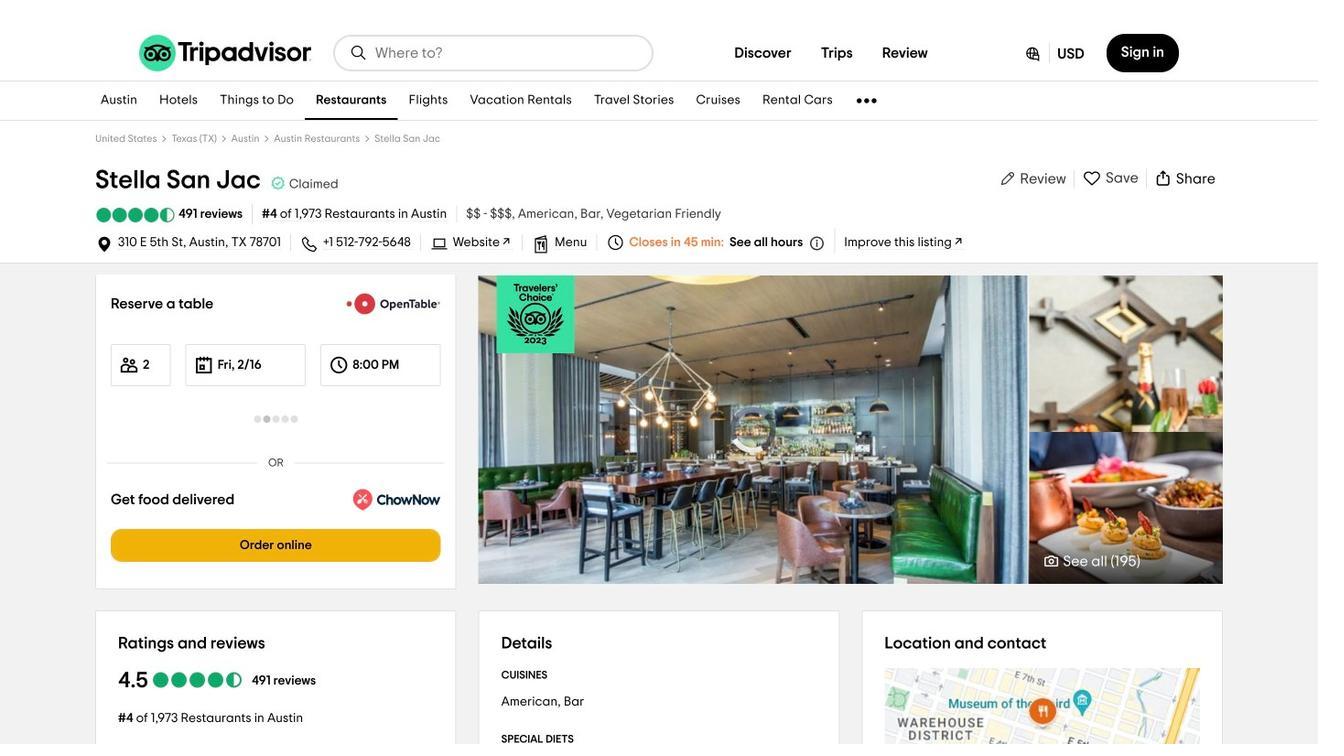 Task type: vqa. For each thing, say whether or not it's contained in the screenshot.
SEARCH image
yes



Task type: locate. For each thing, give the bounding box(es) containing it.
None search field
[[335, 37, 652, 70]]

Search search field
[[375, 45, 637, 61]]

search image
[[350, 44, 368, 62]]

4.5 of 5 bubbles image
[[95, 208, 176, 223]]

video player region
[[479, 276, 1028, 585]]

progress bar slider
[[561, 570, 943, 572]]



Task type: describe. For each thing, give the bounding box(es) containing it.
travelers' choice 2023 winner image
[[497, 276, 575, 353]]

tripadvisor image
[[139, 35, 311, 71]]



